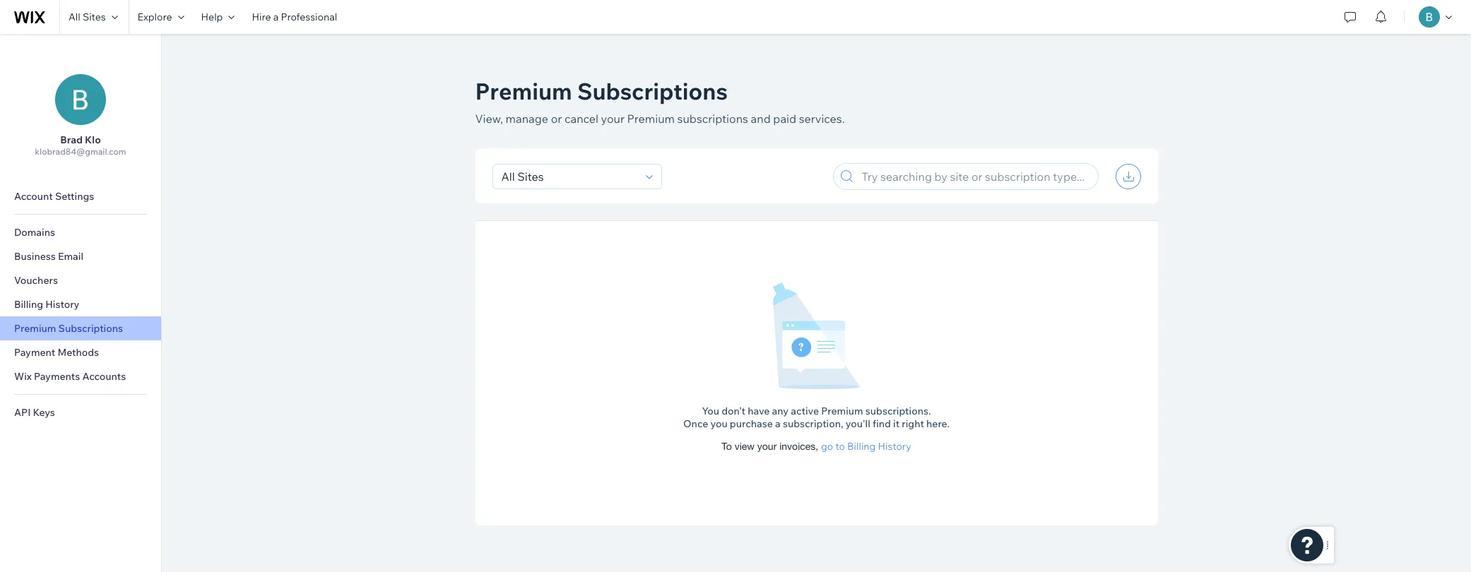 Task type: locate. For each thing, give the bounding box(es) containing it.
0 horizontal spatial a
[[273, 11, 279, 23]]

settings
[[55, 190, 94, 203]]

payments
[[34, 370, 80, 383]]

accounts
[[82, 370, 126, 383]]

go to billing history link
[[821, 440, 911, 453]]

your right the cancel
[[601, 112, 625, 126]]

0 vertical spatial subscriptions
[[577, 77, 728, 105]]

or
[[551, 112, 562, 126]]

0 vertical spatial your
[[601, 112, 625, 126]]

professional
[[281, 11, 337, 23]]

subscriptions for premium subscriptions
[[58, 322, 123, 335]]

help
[[201, 11, 223, 23]]

history
[[45, 298, 79, 311], [878, 440, 911, 453]]

0 horizontal spatial subscriptions
[[58, 322, 123, 335]]

0 horizontal spatial history
[[45, 298, 79, 311]]

None field
[[497, 165, 641, 189]]

active
[[791, 405, 819, 418]]

your
[[601, 112, 625, 126], [757, 441, 777, 452]]

subscriptions up payment methods "link"
[[58, 322, 123, 335]]

premium up payment
[[14, 322, 56, 335]]

1 horizontal spatial subscriptions
[[577, 77, 728, 105]]

here.
[[926, 418, 950, 430]]

payment
[[14, 346, 55, 359]]

billing history link
[[0, 293, 161, 317]]

premium
[[475, 77, 572, 105], [627, 112, 675, 126], [14, 322, 56, 335], [821, 405, 863, 418]]

billing right the 'to'
[[847, 440, 876, 453]]

right
[[902, 418, 924, 430]]

account
[[14, 190, 53, 203]]

you
[[702, 405, 719, 418]]

1 vertical spatial history
[[878, 440, 911, 453]]

0 vertical spatial a
[[273, 11, 279, 23]]

explore
[[138, 11, 172, 23]]

0 vertical spatial history
[[45, 298, 79, 311]]

view
[[735, 441, 755, 452]]

api keys link
[[0, 401, 161, 425]]

a
[[273, 11, 279, 23], [775, 418, 781, 430]]

1 horizontal spatial billing
[[847, 440, 876, 453]]

0 horizontal spatial your
[[601, 112, 625, 126]]

account settings
[[14, 190, 94, 203]]

subscriptions inside premium subscriptions view, manage or cancel your premium subscriptions and paid services.
[[577, 77, 728, 105]]

subscriptions
[[677, 112, 748, 126]]

premium subscriptions
[[14, 322, 123, 335]]

server error icon image
[[772, 282, 861, 391]]

premium subscriptions link
[[0, 317, 161, 341]]

billing inside sidebar element
[[14, 298, 43, 311]]

your inside to view your invoices, go to billing history
[[757, 441, 777, 452]]

subscriptions
[[577, 77, 728, 105], [58, 322, 123, 335]]

1 horizontal spatial history
[[878, 440, 911, 453]]

vouchers
[[14, 274, 58, 287]]

premium up the 'to'
[[821, 405, 863, 418]]

subscriptions up subscriptions
[[577, 77, 728, 105]]

premium subscriptions view, manage or cancel your premium subscriptions and paid services.
[[475, 77, 845, 126]]

0 horizontal spatial billing
[[14, 298, 43, 311]]

your right view
[[757, 441, 777, 452]]

brad klo klobrad84@gmail.com
[[35, 134, 126, 157]]

1 horizontal spatial a
[[775, 418, 781, 430]]

1 vertical spatial a
[[775, 418, 781, 430]]

to
[[836, 440, 845, 453]]

paid
[[773, 112, 797, 126]]

api keys
[[14, 406, 55, 419]]

wix payments accounts link
[[0, 365, 161, 389]]

hire a professional link
[[243, 0, 346, 34]]

business
[[14, 250, 56, 263]]

1 vertical spatial your
[[757, 441, 777, 452]]

history down it
[[878, 440, 911, 453]]

subscription,
[[783, 418, 844, 430]]

history up premium subscriptions
[[45, 298, 79, 311]]

a right hire
[[273, 11, 279, 23]]

business email
[[14, 250, 83, 263]]

view,
[[475, 112, 503, 126]]

brad
[[60, 134, 83, 146]]

billing down vouchers
[[14, 298, 43, 311]]

you don't have any active premium subscriptions. once you purchase a subscription, you'll find it right here.
[[683, 405, 950, 430]]

services.
[[799, 112, 845, 126]]

billing
[[14, 298, 43, 311], [847, 440, 876, 453]]

0 vertical spatial billing
[[14, 298, 43, 311]]

1 vertical spatial subscriptions
[[58, 322, 123, 335]]

purchase
[[730, 418, 773, 430]]

a right the have
[[775, 418, 781, 430]]

1 horizontal spatial your
[[757, 441, 777, 452]]

Try searching by site or subscription type... field
[[858, 164, 1094, 189]]

subscriptions inside sidebar element
[[58, 322, 123, 335]]

your inside premium subscriptions view, manage or cancel your premium subscriptions and paid services.
[[601, 112, 625, 126]]

go
[[821, 440, 833, 453]]



Task type: describe. For each thing, give the bounding box(es) containing it.
premium left subscriptions
[[627, 112, 675, 126]]

help button
[[193, 0, 243, 34]]

any
[[772, 405, 789, 418]]

have
[[748, 405, 770, 418]]

cancel
[[565, 112, 599, 126]]

all
[[69, 11, 80, 23]]

a inside you don't have any active premium subscriptions. once you purchase a subscription, you'll find it right here.
[[775, 418, 781, 430]]

premium up manage
[[475, 77, 572, 105]]

invoices,
[[780, 441, 818, 452]]

payment methods link
[[0, 341, 161, 365]]

vouchers link
[[0, 269, 161, 293]]

sites
[[83, 11, 106, 23]]

domains
[[14, 226, 55, 239]]

api
[[14, 406, 31, 419]]

manage
[[506, 112, 548, 126]]

once
[[683, 418, 708, 430]]

to
[[722, 441, 732, 452]]

to view your invoices, go to billing history
[[722, 440, 911, 453]]

methods
[[58, 346, 99, 359]]

wix payments accounts
[[14, 370, 126, 383]]

payment methods
[[14, 346, 99, 359]]

history inside billing history link
[[45, 298, 79, 311]]

billing history
[[14, 298, 79, 311]]

premium inside you don't have any active premium subscriptions. once you purchase a subscription, you'll find it right here.
[[821, 405, 863, 418]]

it
[[893, 418, 900, 430]]

hire
[[252, 11, 271, 23]]

account settings link
[[0, 184, 161, 208]]

domains link
[[0, 220, 161, 245]]

sidebar element
[[0, 34, 162, 572]]

business email link
[[0, 245, 161, 269]]

don't
[[722, 405, 746, 418]]

klobrad84@gmail.com
[[35, 146, 126, 157]]

1 vertical spatial billing
[[847, 440, 876, 453]]

hire a professional
[[252, 11, 337, 23]]

all sites
[[69, 11, 106, 23]]

find
[[873, 418, 891, 430]]

you
[[711, 418, 728, 430]]

keys
[[33, 406, 55, 419]]

premium inside sidebar element
[[14, 322, 56, 335]]

you'll
[[846, 418, 871, 430]]

subscriptions for premium subscriptions view, manage or cancel your premium subscriptions and paid services.
[[577, 77, 728, 105]]

wix
[[14, 370, 32, 383]]

klo
[[85, 134, 101, 146]]

subscriptions.
[[866, 405, 931, 418]]

and
[[751, 112, 771, 126]]

email
[[58, 250, 83, 263]]



Task type: vqa. For each thing, say whether or not it's contained in the screenshot.
the top a
yes



